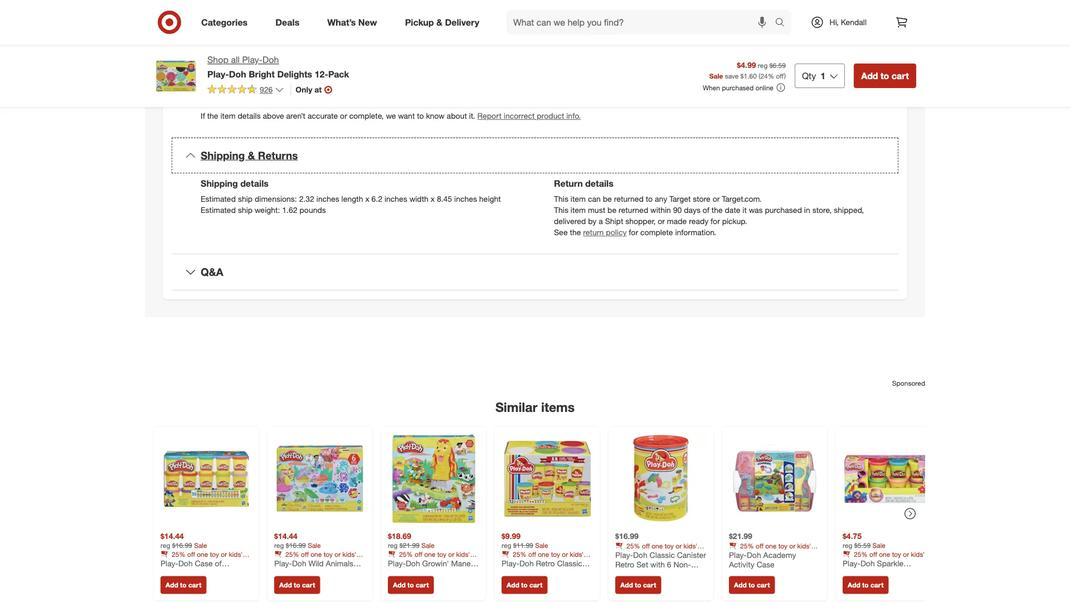 Task type: vqa. For each thing, say whether or not it's contained in the screenshot.


Task type: describe. For each thing, give the bounding box(es) containing it.
1 vertical spatial be
[[608, 205, 617, 215]]

weight:
[[255, 205, 280, 215]]

add for play-doh classic canister retro set with 6 non-toxic colors image
[[621, 581, 634, 589]]

1 horizontal spatial for
[[711, 216, 721, 226]]

pickup & delivery link
[[396, 10, 494, 35]]

what's new
[[328, 17, 377, 28]]

$
[[741, 72, 744, 80]]

play-doh classic canister retro set with 6 non-toxic colors image
[[616, 433, 707, 525]]

all
[[231, 54, 240, 65]]

$16.99 for play-doh case of imagination image
[[172, 541, 192, 550]]

toy for play-doh wild animals mixing kit image
[[324, 550, 333, 559]]

$4.99 reg $6.59 sale save $ 1.60 ( 24 % off )
[[710, 60, 786, 80]]

it.
[[469, 111, 476, 121]]

items
[[542, 399, 575, 415]]

to for play-doh classic canister retro set with 6 non-toxic colors image
[[635, 581, 642, 589]]

2 x from the left
[[431, 194, 435, 204]]

want
[[398, 111, 415, 121]]

25% for play-doh sparkle compound collection 'image'
[[855, 550, 868, 559]]

about
[[447, 111, 467, 121]]

one for play-doh growin' mane lion and friends 'image'
[[425, 550, 436, 559]]

case
[[757, 560, 775, 570]]

2 this from the top
[[554, 205, 569, 215]]

above
[[263, 111, 284, 121]]

hi, kendall
[[830, 17, 867, 27]]

add to cart for play-doh academy activity case image
[[735, 581, 771, 589]]

2 estimated from the top
[[201, 205, 236, 215]]

add to cart for play-doh wild animals mixing kit image
[[279, 581, 315, 589]]

add to cart for play-doh sparkle compound collection 'image'
[[848, 581, 884, 589]]

store,
[[813, 205, 832, 215]]

25% off one toy or kids' book for play-doh retro classic can collection - 12pk image
[[502, 550, 584, 567]]

within
[[651, 205, 672, 215]]

$6.59
[[770, 61, 786, 69]]

qty
[[803, 70, 817, 81]]

policy
[[606, 228, 627, 237]]

shopper,
[[626, 216, 656, 226]]

toy for play-doh retro classic can collection - 12pk image
[[551, 550, 561, 559]]

complete,
[[350, 111, 384, 121]]

1.62
[[282, 205, 298, 215]]

q&a button
[[172, 254, 899, 290]]

reg for play-doh case of imagination image
[[161, 541, 170, 550]]

6.2
[[372, 194, 383, 204]]

$5.59
[[855, 541, 871, 550]]

only
[[296, 85, 313, 94]]

made
[[668, 216, 687, 226]]

2 inches from the left
[[385, 194, 408, 204]]

kids' for play-doh retro classic can collection - 12pk image
[[570, 550, 584, 559]]

report
[[478, 111, 502, 121]]

0 vertical spatial returned
[[614, 194, 644, 204]]

cart for play-doh sparkle compound collection 'image'
[[871, 581, 884, 589]]

online
[[756, 83, 774, 92]]

info.
[[567, 111, 581, 121]]

doh inside "play-doh classic canister retro set with 6 non- toxic colors"
[[634, 550, 648, 560]]

(dpci)
[[251, 41, 275, 51]]

details for return
[[586, 178, 614, 189]]

add to cart button for play-doh retro classic can collection - 12pk image
[[502, 576, 548, 594]]

add to cart for play-doh case of imagination image
[[166, 581, 202, 589]]

origin
[[201, 75, 223, 85]]

add for play-doh sparkle compound collection 'image'
[[848, 581, 861, 589]]

know
[[426, 111, 445, 121]]

kendall
[[842, 17, 867, 27]]

cart for play-doh wild animals mixing kit image
[[302, 581, 315, 589]]

save
[[726, 72, 739, 80]]

cart for play-doh growin' mane lion and friends 'image'
[[416, 581, 429, 589]]

$9.99 reg $11.99 sale
[[502, 531, 549, 550]]

if the item details above aren't accurate or complete, we want to know about it. report incorrect product info.
[[201, 111, 581, 121]]

1 estimated from the top
[[201, 194, 236, 204]]

hi,
[[830, 17, 839, 27]]

academy
[[764, 550, 797, 560]]

play- up bright
[[242, 54, 263, 65]]

12-
[[315, 69, 329, 79]]

what's new link
[[318, 10, 391, 35]]

shipping details estimated ship dimensions: 2.32 inches length x 6.2 inches width x 8.45 inches height estimated ship weight: 1.62 pounds
[[201, 178, 501, 215]]

one for play-doh retro classic can collection - 12pk image
[[538, 550, 550, 559]]

play- inside "play-doh classic canister retro set with 6 non- toxic colors"
[[616, 550, 634, 560]]

0 vertical spatial :
[[275, 41, 277, 51]]

can
[[588, 194, 601, 204]]

1 this from the top
[[554, 194, 569, 204]]

a
[[599, 216, 603, 226]]

we
[[386, 111, 396, 121]]

doh down (dpci)
[[263, 54, 279, 65]]

25% for play-doh growin' mane lion and friends 'image'
[[399, 550, 413, 559]]

dimensions:
[[255, 194, 297, 204]]

1 vertical spatial :
[[223, 75, 226, 85]]

1 vertical spatial item
[[571, 194, 586, 204]]

%
[[769, 72, 775, 80]]

retro
[[616, 560, 635, 570]]

kids' for play-doh sparkle compound collection 'image'
[[912, 550, 926, 559]]

details left above
[[238, 111, 261, 121]]

play-doh classic canister retro set with 6 non- toxic colors
[[616, 550, 707, 579]]

new
[[359, 17, 377, 28]]

kids' for play-doh case of imagination image
[[229, 550, 243, 559]]

2 vertical spatial item
[[571, 205, 586, 215]]

only at
[[296, 85, 322, 94]]

classic
[[650, 550, 675, 560]]

$21.99 inside $18.69 reg $21.99 sale
[[400, 541, 420, 550]]

of
[[703, 205, 710, 215]]

play- down shop
[[207, 69, 229, 79]]

report incorrect product info. button
[[478, 111, 581, 122]]

shop all play-doh play-doh bright delights 12-pack
[[207, 54, 349, 79]]

00-
[[296, 41, 307, 51]]

$14.44 reg $16.99 sale for play-doh wild animals mixing kit image
[[274, 531, 321, 550]]

24
[[761, 72, 769, 80]]

$14.44 for play-doh wild animals mixing kit image
[[274, 531, 298, 541]]

to inside return details this item can be returned to any target store or target.com. this item must be returned within 90 days of the date it was purchased in store, shipped, delivered by a shipt shopper, or made ready for pickup. see the return policy for complete information.
[[646, 194, 653, 204]]

reg inside $4.99 reg $6.59 sale save $ 1.60 ( 24 % off )
[[758, 61, 768, 69]]

1
[[821, 70, 826, 81]]

colors
[[636, 570, 659, 579]]

(
[[759, 72, 761, 80]]

cart for play-doh retro classic can collection - 12pk image
[[530, 581, 543, 589]]

date
[[725, 205, 741, 215]]

reg for play-doh wild animals mixing kit image
[[274, 541, 284, 550]]

categories
[[201, 17, 248, 28]]

details for shipping
[[241, 178, 269, 189]]

play-doh academy activity case
[[730, 550, 797, 570]]

2 horizontal spatial $16.99
[[616, 531, 639, 541]]

0 horizontal spatial purchased
[[723, 83, 754, 92]]

if
[[201, 111, 205, 121]]

toy for play-doh case of imagination image
[[210, 550, 219, 559]]

$9.99
[[502, 531, 521, 541]]

when
[[703, 83, 721, 92]]

one for play-doh sparkle compound collection 'image'
[[880, 550, 891, 559]]

25% off one toy or kids' book for play-doh case of imagination image
[[161, 550, 243, 567]]

return
[[554, 178, 583, 189]]

1 ship from the top
[[238, 194, 253, 204]]

1.60
[[744, 72, 757, 80]]

set
[[637, 560, 649, 570]]

toy for play-doh growin' mane lion and friends 'image'
[[438, 550, 447, 559]]

deals
[[276, 17, 300, 28]]

accurate
[[308, 111, 338, 121]]



Task type: locate. For each thing, give the bounding box(es) containing it.
return policy link
[[584, 228, 627, 237]]

926
[[260, 85, 273, 94]]

shipping down shipping & returns
[[201, 178, 238, 189]]

2 horizontal spatial the
[[712, 205, 723, 215]]

origin : imported
[[201, 75, 260, 85]]

0 horizontal spatial $16.99
[[172, 541, 192, 550]]

add for play-doh academy activity case image
[[735, 581, 747, 589]]

add to cart for play-doh retro classic can collection - 12pk image
[[507, 581, 543, 589]]

qty 1
[[803, 70, 826, 81]]

similar items region
[[145, 335, 942, 602]]

1 $14.44 from the left
[[161, 531, 184, 541]]

25% off one toy or kids' book for play-doh wild animals mixing kit image
[[274, 550, 357, 567]]

2 vertical spatial the
[[570, 228, 581, 237]]

0 horizontal spatial for
[[629, 228, 639, 237]]

categories link
[[192, 10, 262, 35]]

details inside shipping details estimated ship dimensions: 2.32 inches length x 6.2 inches width x 8.45 inches height estimated ship weight: 1.62 pounds
[[241, 178, 269, 189]]

add to cart for play-doh classic canister retro set with 6 non-toxic colors image
[[621, 581, 657, 589]]

shipping down if
[[201, 149, 245, 162]]

shipping inside shipping & returns dropdown button
[[201, 149, 245, 162]]

& right pickup on the left top
[[437, 17, 443, 28]]

item
[[201, 41, 217, 51]]

What can we help you find? suggestions appear below search field
[[507, 10, 778, 35]]

shipping inside shipping details estimated ship dimensions: 2.32 inches length x 6.2 inches width x 8.45 inches height estimated ship weight: 1.62 pounds
[[201, 178, 238, 189]]

for right ready
[[711, 216, 721, 226]]

product
[[537, 111, 565, 121]]

3 inches from the left
[[455, 194, 477, 204]]

days
[[685, 205, 701, 215]]

see
[[554, 228, 568, 237]]

add for play-doh growin' mane lion and friends 'image'
[[393, 581, 406, 589]]

2 $14.44 reg $16.99 sale from the left
[[274, 531, 321, 550]]

$14.44 reg $16.99 sale for play-doh case of imagination image
[[161, 531, 207, 550]]

1 vertical spatial ship
[[238, 205, 253, 215]]

book for play-doh sparkle compound collection 'image'
[[843, 559, 859, 567]]

canister
[[678, 550, 707, 560]]

1 horizontal spatial $14.44
[[274, 531, 298, 541]]

to for play-doh growin' mane lion and friends 'image'
[[408, 581, 414, 589]]

add for play-doh wild animals mixing kit image
[[279, 581, 292, 589]]

play-doh growin' mane lion and friends image
[[388, 433, 480, 525]]

:
[[275, 41, 277, 51], [223, 75, 226, 85]]

ship left the dimensions:
[[238, 194, 253, 204]]

purchased inside return details this item can be returned to any target store or target.com. this item must be returned within 90 days of the date it was purchased in store, shipped, delivered by a shipt shopper, or made ready for pickup. see the return policy for complete information.
[[766, 205, 803, 215]]

1 vertical spatial shipping
[[201, 178, 238, 189]]

1 $14.44 reg $16.99 sale from the left
[[161, 531, 207, 550]]

item up delivered
[[571, 205, 586, 215]]

0 horizontal spatial &
[[248, 149, 255, 162]]

to for play-doh case of imagination image
[[180, 581, 187, 589]]

item left the can
[[571, 194, 586, 204]]

sale for play-doh wild animals mixing kit image
[[308, 541, 321, 550]]

reg inside $18.69 reg $21.99 sale
[[388, 541, 398, 550]]

sale for play-doh growin' mane lion and friends 'image'
[[422, 541, 435, 550]]

0 horizontal spatial $14.44 reg $16.99 sale
[[161, 531, 207, 550]]

: left imported
[[223, 75, 226, 85]]

aren't
[[286, 111, 306, 121]]

25% for play-doh wild animals mixing kit image
[[286, 550, 299, 559]]

when purchased online
[[703, 83, 774, 92]]

was
[[750, 205, 763, 215]]

sponsored
[[893, 379, 926, 388]]

sale inside $18.69 reg $21.99 sale
[[422, 541, 435, 550]]

0 horizontal spatial x
[[366, 194, 370, 204]]

activity
[[730, 560, 755, 570]]

1 x from the left
[[366, 194, 370, 204]]

25% off one toy or kids' book
[[616, 542, 698, 559], [730, 542, 812, 559], [161, 550, 243, 567], [274, 550, 357, 567], [388, 550, 470, 567], [502, 550, 584, 567], [843, 550, 926, 567]]

sale for play-doh case of imagination image
[[194, 541, 207, 550]]

1 horizontal spatial x
[[431, 194, 435, 204]]

add to cart button for play-doh case of imagination image
[[161, 576, 207, 594]]

cart for play-doh academy activity case image
[[757, 581, 771, 589]]

be right the can
[[603, 194, 612, 204]]

2 shipping from the top
[[201, 178, 238, 189]]

1 inches from the left
[[317, 194, 340, 204]]

1 vertical spatial the
[[712, 205, 723, 215]]

shipt
[[606, 216, 624, 226]]

1 vertical spatial for
[[629, 228, 639, 237]]

0 vertical spatial for
[[711, 216, 721, 226]]

reg for play-doh sparkle compound collection 'image'
[[843, 541, 853, 550]]

q&a
[[201, 266, 224, 278]]

add for play-doh case of imagination image
[[166, 581, 178, 589]]

one for play-doh wild animals mixing kit image
[[311, 550, 322, 559]]

book
[[616, 550, 631, 559], [730, 550, 745, 559], [161, 559, 176, 567], [274, 559, 290, 567], [388, 559, 403, 567], [502, 559, 517, 567], [843, 559, 859, 567]]

length
[[342, 194, 363, 204]]

one
[[652, 542, 663, 550], [766, 542, 777, 550], [197, 550, 208, 559], [311, 550, 322, 559], [425, 550, 436, 559], [538, 550, 550, 559], [880, 550, 891, 559]]

1 horizontal spatial inches
[[385, 194, 408, 204]]

: left 086- at left top
[[275, 41, 277, 51]]

estimated left the weight: at top left
[[201, 205, 236, 215]]

add to cart button for play-doh wild animals mixing kit image
[[274, 576, 320, 594]]

25% off one toy or kids' book for play-doh growin' mane lion and friends 'image'
[[388, 550, 470, 567]]

item
[[221, 111, 236, 121], [571, 194, 586, 204], [571, 205, 586, 215]]

play- left case
[[730, 550, 747, 560]]

add to cart button for play-doh academy activity case image
[[730, 576, 776, 594]]

the right of
[[712, 205, 723, 215]]

inches up pounds
[[317, 194, 340, 204]]

details inside return details this item can be returned to any target store or target.com. this item must be returned within 90 days of the date it was purchased in store, shipped, delivered by a shipt shopper, or made ready for pickup. see the return policy for complete information.
[[586, 178, 614, 189]]

1 horizontal spatial the
[[570, 228, 581, 237]]

the right if
[[207, 111, 218, 121]]

book for play-doh retro classic can collection - 12pk image
[[502, 559, 517, 567]]

pickup
[[405, 17, 434, 28]]

be up shipt
[[608, 205, 617, 215]]

item right if
[[221, 111, 236, 121]]

$18.69
[[388, 531, 412, 541]]

& inside dropdown button
[[248, 149, 255, 162]]

0 horizontal spatial $14.44
[[161, 531, 184, 541]]

bright
[[249, 69, 275, 79]]

1 vertical spatial estimated
[[201, 205, 236, 215]]

sale inside "$4.75 reg $5.59 sale"
[[873, 541, 886, 550]]

to for play-doh retro classic can collection - 12pk image
[[522, 581, 528, 589]]

reg inside $9.99 reg $11.99 sale
[[502, 541, 512, 550]]

play-doh retro classic can collection - 12pk image
[[502, 433, 593, 525]]

0 vertical spatial this
[[554, 194, 569, 204]]

doh left academy
[[747, 550, 762, 560]]

0 vertical spatial purchased
[[723, 83, 754, 92]]

pickup & delivery
[[405, 17, 480, 28]]

0 vertical spatial be
[[603, 194, 612, 204]]

inches right 8.45
[[455, 194, 477, 204]]

25%
[[627, 542, 641, 550], [741, 542, 755, 550], [172, 550, 186, 559], [286, 550, 299, 559], [399, 550, 413, 559], [513, 550, 527, 559], [855, 550, 868, 559]]

shipping for shipping & returns
[[201, 149, 245, 162]]

sale inside $9.99 reg $11.99 sale
[[536, 541, 549, 550]]

add for play-doh retro classic can collection - 12pk image
[[507, 581, 520, 589]]

play-doh academy activity case image
[[730, 433, 821, 525]]

1 horizontal spatial &
[[437, 17, 443, 28]]

0 vertical spatial ship
[[238, 194, 253, 204]]

toy
[[665, 542, 674, 550], [779, 542, 788, 550], [210, 550, 219, 559], [324, 550, 333, 559], [438, 550, 447, 559], [551, 550, 561, 559], [893, 550, 902, 559]]

1 vertical spatial returned
[[619, 205, 649, 215]]

search button
[[771, 10, 797, 37]]

1 horizontal spatial $21.99
[[730, 531, 753, 541]]

delivered
[[554, 216, 586, 226]]

& for pickup
[[437, 17, 443, 28]]

2 $14.44 from the left
[[274, 531, 298, 541]]

shipping & returns button
[[172, 138, 899, 173]]

1 vertical spatial &
[[248, 149, 255, 162]]

purchased left in
[[766, 205, 803, 215]]

1 horizontal spatial :
[[275, 41, 277, 51]]

book for play-doh case of imagination image
[[161, 559, 176, 567]]

6
[[668, 560, 672, 570]]

book for play-doh growin' mane lion and friends 'image'
[[388, 559, 403, 567]]

1 horizontal spatial $14.44 reg $16.99 sale
[[274, 531, 321, 550]]

1 vertical spatial purchased
[[766, 205, 803, 215]]

0 vertical spatial estimated
[[201, 194, 236, 204]]

25% for play-doh case of imagination image
[[172, 550, 186, 559]]

sale for play-doh sparkle compound collection 'image'
[[873, 541, 886, 550]]

$4.99
[[738, 60, 757, 70]]

&
[[437, 17, 443, 28], [248, 149, 255, 162]]

what's
[[328, 17, 356, 28]]

this up delivered
[[554, 205, 569, 215]]

$14.44 for play-doh case of imagination image
[[161, 531, 184, 541]]

search
[[771, 18, 797, 29]]

inches right 6.2 at the top of the page
[[385, 194, 408, 204]]

pounds
[[300, 205, 326, 215]]

shipping for shipping details estimated ship dimensions: 2.32 inches length x 6.2 inches width x 8.45 inches height estimated ship weight: 1.62 pounds
[[201, 178, 238, 189]]

$11.99
[[514, 541, 534, 550]]

kids' for play-doh wild animals mixing kit image
[[343, 550, 357, 559]]

to for play-doh sparkle compound collection 'image'
[[863, 581, 869, 589]]

doh
[[263, 54, 279, 65], [229, 69, 246, 79], [634, 550, 648, 560], [747, 550, 762, 560]]

$16.99
[[616, 531, 639, 541], [172, 541, 192, 550], [286, 541, 306, 550]]

0 vertical spatial the
[[207, 111, 218, 121]]

incorrect
[[504, 111, 535, 121]]

imported
[[228, 75, 260, 85]]

$14.44 reg $16.99 sale
[[161, 531, 207, 550], [274, 531, 321, 550]]

sale inside $4.99 reg $6.59 sale save $ 1.60 ( 24 % off )
[[710, 72, 724, 80]]

8366
[[307, 41, 325, 51]]

add to cart button for play-doh classic canister retro set with 6 non-toxic colors image
[[616, 576, 662, 594]]

one for play-doh case of imagination image
[[197, 550, 208, 559]]

1 horizontal spatial $16.99
[[286, 541, 306, 550]]

doh down "all"
[[229, 69, 246, 79]]

estimated
[[201, 194, 236, 204], [201, 205, 236, 215]]

height
[[480, 194, 501, 204]]

reg for play-doh growin' mane lion and friends 'image'
[[388, 541, 398, 550]]

deals link
[[266, 10, 314, 35]]

target
[[670, 194, 691, 204]]

0 horizontal spatial the
[[207, 111, 218, 121]]

target.com.
[[722, 194, 762, 204]]

0 vertical spatial &
[[437, 17, 443, 28]]

reg
[[758, 61, 768, 69], [161, 541, 170, 550], [274, 541, 284, 550], [388, 541, 398, 550], [502, 541, 512, 550], [843, 541, 853, 550]]

cart for play-doh case of imagination image
[[189, 581, 202, 589]]

926 link
[[207, 84, 284, 97]]

x
[[366, 194, 370, 204], [431, 194, 435, 204]]

$4.75
[[843, 531, 862, 541]]

2 ship from the top
[[238, 205, 253, 215]]

25% off one toy or kids' book for play-doh sparkle compound collection 'image'
[[843, 550, 926, 567]]

with
[[651, 560, 665, 570]]

play-doh case of imagination image
[[161, 433, 252, 525]]

details up the dimensions:
[[241, 178, 269, 189]]

0 vertical spatial shipping
[[201, 149, 245, 162]]

& for shipping
[[248, 149, 255, 162]]

play- inside play-doh academy activity case
[[730, 550, 747, 560]]

purchased
[[723, 83, 754, 92], [766, 205, 803, 215]]

shipping & returns
[[201, 149, 298, 162]]

book for play-doh wild animals mixing kit image
[[274, 559, 290, 567]]

similar items
[[496, 399, 575, 415]]

0 horizontal spatial $21.99
[[400, 541, 420, 550]]

information.
[[676, 228, 717, 237]]

inches
[[317, 194, 340, 204], [385, 194, 408, 204], [455, 194, 477, 204]]

2 horizontal spatial inches
[[455, 194, 477, 204]]

to
[[881, 70, 890, 81], [417, 111, 424, 121], [646, 194, 653, 204], [180, 581, 187, 589], [294, 581, 300, 589], [408, 581, 414, 589], [522, 581, 528, 589], [635, 581, 642, 589], [749, 581, 756, 589], [863, 581, 869, 589]]

cart
[[892, 70, 910, 81], [189, 581, 202, 589], [302, 581, 315, 589], [416, 581, 429, 589], [530, 581, 543, 589], [644, 581, 657, 589], [757, 581, 771, 589], [871, 581, 884, 589]]

this down return
[[554, 194, 569, 204]]

1 shipping from the top
[[201, 149, 245, 162]]

pack
[[328, 69, 349, 79]]

to for play-doh wild animals mixing kit image
[[294, 581, 300, 589]]

25% for play-doh retro classic can collection - 12pk image
[[513, 550, 527, 559]]

return
[[584, 228, 604, 237]]

0 horizontal spatial :
[[223, 75, 226, 85]]

store
[[693, 194, 711, 204]]

pickup.
[[723, 216, 748, 226]]

details up the can
[[586, 178, 614, 189]]

play-doh sparkle compound collection image
[[843, 433, 935, 525]]

1 vertical spatial this
[[554, 205, 569, 215]]

ship
[[238, 194, 253, 204], [238, 205, 253, 215]]

doh left with
[[634, 550, 648, 560]]

& left returns
[[248, 149, 255, 162]]

$16.99 for play-doh wild animals mixing kit image
[[286, 541, 306, 550]]

ship left the weight: at top left
[[238, 205, 253, 215]]

0 vertical spatial item
[[221, 111, 236, 121]]

x left 8.45
[[431, 194, 435, 204]]

for down shopper,
[[629, 228, 639, 237]]

add to cart button for play-doh growin' mane lion and friends 'image'
[[388, 576, 434, 594]]

shipping
[[201, 149, 245, 162], [201, 178, 238, 189]]

toy for play-doh sparkle compound collection 'image'
[[893, 550, 902, 559]]

image of play-doh bright delights 12-pack image
[[154, 54, 199, 98]]

by
[[589, 216, 597, 226]]

play-doh wild animals mixing kit image
[[274, 433, 366, 525]]

cart for play-doh classic canister retro set with 6 non-toxic colors image
[[644, 581, 657, 589]]

doh inside play-doh academy activity case
[[747, 550, 762, 560]]

estimated down shipping & returns
[[201, 194, 236, 204]]

1 horizontal spatial purchased
[[766, 205, 803, 215]]

the down delivered
[[570, 228, 581, 237]]

play- up the toxic
[[616, 550, 634, 560]]

to for play-doh academy activity case image
[[749, 581, 756, 589]]

kids' for play-doh growin' mane lion and friends 'image'
[[457, 550, 470, 559]]

sale for play-doh retro classic can collection - 12pk image
[[536, 541, 549, 550]]

add to cart button for play-doh sparkle compound collection 'image'
[[843, 576, 889, 594]]

return details this item can be returned to any target store or target.com. this item must be returned within 90 days of the date it was purchased in store, shipped, delivered by a shipt shopper, or made ready for pickup. see the return policy for complete information.
[[554, 178, 865, 237]]

purchased down $
[[723, 83, 754, 92]]

reg for play-doh retro classic can collection - 12pk image
[[502, 541, 512, 550]]

reg inside "$4.75 reg $5.59 sale"
[[843, 541, 853, 550]]

the
[[207, 111, 218, 121], [712, 205, 723, 215], [570, 228, 581, 237]]

x left 6.2 at the top of the page
[[366, 194, 370, 204]]

add to cart for play-doh growin' mane lion and friends 'image'
[[393, 581, 429, 589]]

0 horizontal spatial inches
[[317, 194, 340, 204]]

be
[[603, 194, 612, 204], [608, 205, 617, 215]]

off inside $4.99 reg $6.59 sale save $ 1.60 ( 24 % off )
[[777, 72, 785, 80]]



